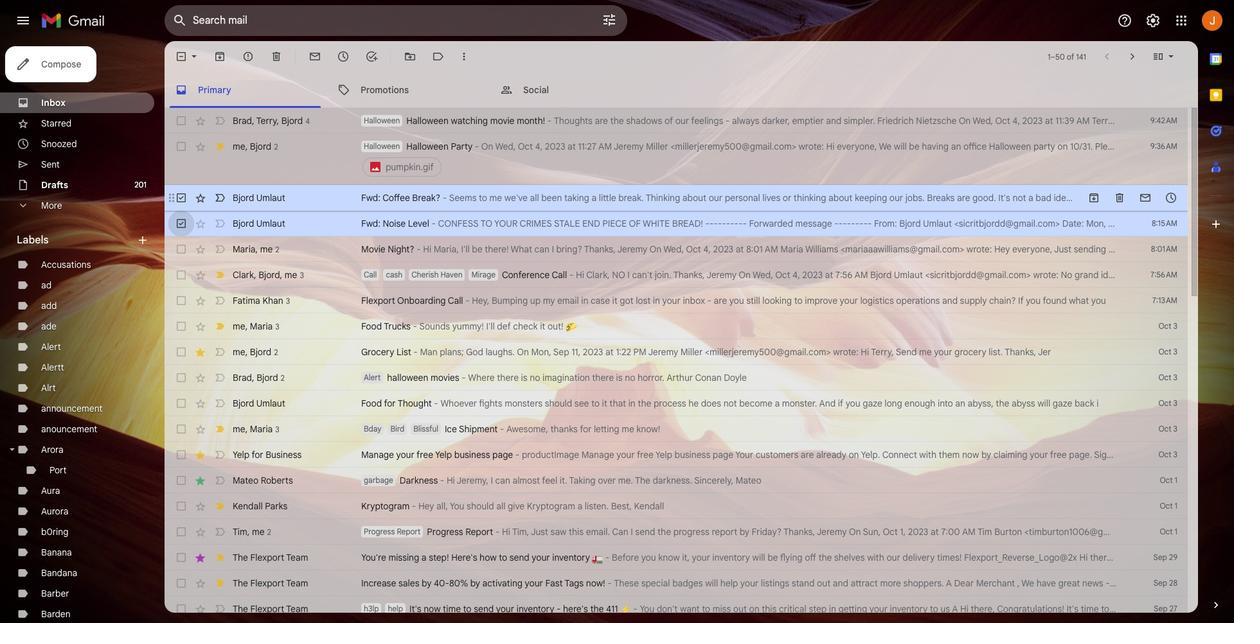 Task type: vqa. For each thing, say whether or not it's contained in the screenshot.


Task type: locate. For each thing, give the bounding box(es) containing it.
None search field
[[165, 5, 627, 36]]

blissful
[[414, 424, 438, 434]]

wrote: down good.
[[967, 244, 992, 255]]

<sicritbjordd@gmail.com> down good.
[[955, 218, 1060, 230]]

and
[[819, 398, 836, 410]]

2 inside brad , bjord 2
[[281, 373, 285, 383]]

1 horizontal spatial i'll
[[486, 321, 495, 332]]

0 horizontal spatial page
[[493, 449, 513, 461]]

th
[[1227, 604, 1234, 615]]

manage down letting
[[582, 449, 614, 461]]

0 vertical spatial food
[[361, 321, 382, 332]]

labels heading
[[17, 234, 136, 247]]

barber link
[[41, 588, 69, 600]]

0 horizontal spatial miller
[[646, 141, 668, 152]]

0 horizontal spatial we
[[879, 141, 892, 152]]

2 team from the top
[[286, 578, 308, 590]]

we left have
[[1022, 578, 1035, 590]]

0 horizontal spatial begin
[[1112, 604, 1135, 615]]

1 page from the left
[[493, 449, 513, 461]]

🚛 image
[[592, 553, 603, 564]]

14 row from the top
[[165, 468, 1188, 494]]

up
[[1114, 449, 1126, 461]]

garbage
[[364, 476, 393, 485]]

be left having
[[909, 141, 920, 152]]

1 horizontal spatial alert
[[364, 373, 381, 383]]

27
[[1170, 604, 1178, 614]]

connected
[[1194, 578, 1234, 590]]

1 vertical spatial food
[[361, 398, 382, 410]]

0 vertical spatial me , bjord 2
[[233, 140, 278, 152]]

11,
[[572, 347, 581, 358]]

your left 27
[[1137, 604, 1155, 615]]

does
[[701, 398, 721, 410]]

0 vertical spatial everyone,
[[837, 141, 877, 152]]

2 business from the left
[[675, 449, 711, 461]]

7,
[[1127, 218, 1133, 230]]

taking right been
[[564, 192, 589, 204]]

1 horizontal spatial on
[[849, 449, 859, 461]]

🌮 image
[[566, 322, 577, 333]]

grocery list - man plans; god laughs. on mon, sep 11, 2023 at 1:22 pm jeremy miller <millerjeremy500@gmail.com> wrote: hi terry, send me your grocery list. thanks, jer
[[361, 347, 1051, 358]]

row
[[165, 108, 1234, 134], [165, 134, 1234, 185], [165, 185, 1221, 211], [165, 211, 1234, 237], [165, 237, 1200, 262], [165, 262, 1234, 288], [165, 288, 1188, 314], [165, 314, 1188, 339], [165, 339, 1188, 365], [165, 365, 1188, 391], [165, 391, 1188, 417], [165, 417, 1188, 442], [165, 442, 1188, 468], [165, 468, 1188, 494], [165, 494, 1188, 519], [165, 519, 1234, 545], [165, 545, 1234, 571], [165, 571, 1234, 597], [165, 597, 1234, 622]]

mateo down your
[[736, 475, 762, 487]]

on right party
[[1058, 141, 1068, 152]]

row containing clark
[[165, 262, 1234, 288]]

0 vertical spatial mon,
[[1086, 218, 1107, 230]]

1 vertical spatial now
[[962, 449, 979, 461]]

labels
[[17, 234, 49, 247]]

for left the business on the left bottom of the page
[[252, 449, 263, 461]]

the for sep 27
[[233, 604, 248, 615]]

increase
[[361, 578, 396, 590]]

0 vertical spatial miller
[[646, 141, 668, 152]]

oct 3 for productimage manage your free yelp business page your customers are already on yelp. connect with them now by claiming your free page. sign up
[[1159, 450, 1178, 460]]

idea right bad
[[1054, 192, 1071, 204]]

we down friedrich
[[879, 141, 892, 152]]

more image
[[458, 50, 471, 63]]

bday
[[364, 424, 382, 434]]

1 horizontal spatial jeremy,
[[1197, 527, 1229, 538]]

1 horizontal spatial no
[[625, 372, 635, 384]]

an right 'into'
[[956, 398, 966, 410]]

2 vertical spatial the flexport team
[[233, 604, 308, 615]]

what
[[511, 244, 532, 255]]

0 horizontal spatial yelp
[[233, 449, 250, 461]]

1 vertical spatial everyone,
[[1013, 244, 1053, 255]]

progress down all,
[[427, 527, 463, 538]]

1 there from the left
[[497, 372, 519, 384]]

primary tab
[[165, 72, 326, 108]]

1 gaze from the left
[[863, 398, 883, 410]]

here's
[[451, 552, 477, 564]]

5 row from the top
[[165, 237, 1200, 262]]

8 row from the top
[[165, 314, 1188, 339]]

2 kryptogram from the left
[[527, 501, 575, 512]]

be left there!
[[472, 244, 483, 255]]

promotions tab
[[327, 72, 489, 108]]

2 me , maria 3 from the top
[[233, 423, 280, 435]]

1 vertical spatial brad
[[233, 372, 252, 383]]

13 row from the top
[[165, 442, 1188, 468]]

piece
[[603, 218, 627, 230]]

team for increase sales by 40-80% by activating your fast tags now!
[[286, 578, 308, 590]]

on inside cell
[[1058, 141, 1068, 152]]

i
[[1097, 398, 1099, 410]]

hi left terry,
[[861, 347, 869, 358]]

there
[[497, 372, 519, 384], [592, 372, 614, 384]]

to left miss
[[702, 604, 710, 615]]

alert inside labels navigation
[[41, 341, 61, 353]]

social tab
[[490, 72, 652, 108]]

if
[[1018, 295, 1024, 307]]

3 free from the left
[[1050, 449, 1067, 461]]

costume
[[1175, 141, 1211, 152]]

0 vertical spatial be
[[909, 141, 920, 152]]

your right 'submit'
[[1155, 141, 1173, 152]]

1 vertical spatial out
[[733, 604, 747, 615]]

0 vertical spatial brad
[[233, 115, 252, 126]]

halloween inside halloween halloween party - on wed, oct 4, 2023 at 11:27 am jeremy miller <millerjeremy500@gmail.com> wrote: hi everyone, we will be having an office halloween party on 10/31. please submit your costume ideas
[[364, 141, 400, 151]]

here's
[[563, 604, 588, 615]]

no left horror.
[[625, 372, 635, 384]]

plan
[[1195, 604, 1212, 615]]

0 vertical spatial fwd:
[[361, 192, 381, 204]]

3
[[300, 270, 304, 280], [286, 296, 290, 306], [1174, 321, 1178, 331], [275, 322, 280, 331], [1174, 347, 1178, 357], [1174, 373, 1178, 383], [1174, 399, 1178, 408], [1174, 424, 1178, 434], [275, 425, 280, 434], [1174, 450, 1178, 460]]

all left been
[[530, 192, 539, 204]]

team for you're missing a step! here's how to send your inventory
[[286, 552, 308, 564]]

wrote: left no
[[1033, 269, 1059, 281]]

fwd:
[[361, 192, 381, 204], [361, 218, 381, 230]]

alert inside alert halloween movies - where there is no imagination there is no horror. arthur conan doyle
[[364, 373, 381, 383]]

tab list
[[1198, 41, 1234, 577], [165, 72, 1198, 108]]

1 horizontal spatial miller
[[681, 347, 703, 358]]

jeremy, left j
[[1197, 527, 1229, 538]]

2 horizontal spatial send
[[635, 527, 655, 538]]

ad
[[41, 280, 51, 291]]

message
[[796, 218, 832, 230]]

all left give at left bottom
[[496, 501, 506, 512]]

miller down shadows
[[646, 141, 668, 152]]

and left the simpler.
[[826, 115, 842, 127]]

thanks, up clark,
[[584, 244, 616, 255]]

oct 3 for whoever fights monsters should see to it that in the process he does not become a monster. and if you gaze long enough into an abyss, the abyss will gaze back i
[[1159, 399, 1178, 408]]

1 horizontal spatial free
[[637, 449, 654, 461]]

the flexport team
[[233, 552, 308, 564], [233, 578, 308, 590], [233, 604, 308, 615]]

1 horizontal spatial send
[[510, 552, 530, 564]]

me down brad , terry , bjord 4
[[233, 140, 245, 152]]

18 row from the top
[[165, 571, 1234, 597]]

sep left 28
[[1154, 579, 1168, 588]]

2 oct 3 from the top
[[1159, 347, 1178, 357]]

will
[[894, 141, 907, 152], [1038, 398, 1051, 410], [753, 552, 765, 564], [705, 578, 718, 590]]

1 vertical spatial send
[[510, 552, 530, 564]]

1 for row containing mateo roberts
[[1175, 476, 1178, 485]]

critical
[[779, 604, 807, 615]]

brad for bjord
[[233, 372, 252, 383]]

⚡ image
[[620, 605, 631, 616]]

tab list containing primary
[[165, 72, 1198, 108]]

sep for sep 29
[[1154, 553, 1167, 563]]

add to tasks image
[[365, 50, 378, 63]]

b0ring link
[[41, 527, 68, 538]]

arora
[[41, 444, 64, 456]]

None checkbox
[[175, 140, 188, 153], [175, 243, 188, 256], [175, 320, 188, 333], [175, 346, 188, 359], [175, 372, 188, 384], [175, 449, 188, 462], [175, 474, 188, 487], [175, 500, 188, 513], [175, 526, 188, 539], [175, 552, 188, 564], [175, 140, 188, 153], [175, 243, 188, 256], [175, 320, 188, 333], [175, 346, 188, 359], [175, 372, 188, 384], [175, 449, 188, 462], [175, 474, 188, 487], [175, 500, 188, 513], [175, 526, 188, 539], [175, 552, 188, 564]]

a left the listen.
[[578, 501, 583, 512]]

0 horizontal spatial i'll
[[461, 244, 470, 255]]

1 me , bjord 2 from the top
[[233, 140, 278, 152]]

brad for terry
[[233, 115, 252, 126]]

every
[[1134, 192, 1156, 204]]

1 brad from the top
[[233, 115, 252, 126]]

search mail image
[[168, 9, 192, 32]]

sep 29
[[1154, 553, 1178, 563]]

1 horizontal spatial of
[[1067, 52, 1074, 61]]

taking
[[569, 475, 596, 487]]

1 vertical spatial fwd:
[[361, 218, 381, 230]]

0 vertical spatial out
[[817, 578, 831, 590]]

progress inside progress report progress report - hi tim, just saw this email. can i send the progress report by friday? thanks, jeremy on sun, oct 1, 2023 at 7:00 am tim burton <timburton1006@gmail.com> wrote: hello jeremy, j
[[364, 527, 395, 537]]

sep for sep 27
[[1154, 604, 1168, 614]]

3 oct 3 from the top
[[1159, 373, 1178, 383]]

bjord umlaut
[[233, 192, 285, 204], [233, 218, 285, 230], [233, 398, 285, 410]]

fwd: coffee break? - seems to me we've all been taking a little break. thinking about our personal lives or thinking about keeping our jobs. breaks are good. it's not a bad idea taking a break every now and then. i
[[361, 192, 1221, 204]]

labels image
[[432, 50, 445, 63]]

and left then.
[[1178, 192, 1193, 204]]

0 horizontal spatial terry
[[256, 115, 277, 126]]

maria
[[233, 243, 256, 255], [781, 244, 804, 255], [250, 320, 273, 332], [250, 423, 273, 435]]

to right see at the bottom
[[592, 398, 600, 410]]

2 me , bjord 2 from the top
[[233, 346, 278, 358]]

gmail image
[[41, 8, 111, 33]]

can left almost
[[495, 475, 510, 487]]

2 inside tim , me 2
[[267, 528, 271, 537]]

there, for congratulations!
[[971, 604, 995, 615]]

0 vertical spatial there,
[[1090, 552, 1114, 564]]

1 is from the left
[[521, 372, 528, 384]]

wed,
[[973, 115, 993, 127], [495, 141, 516, 152], [664, 244, 684, 255], [753, 269, 773, 281]]

support image
[[1117, 13, 1133, 28]]

on left yelp.
[[849, 449, 859, 461]]

page left your
[[713, 449, 734, 461]]

me up the fatima khan 3
[[285, 269, 297, 281]]

0 horizontal spatial can
[[495, 475, 510, 487]]

food left trucks
[[361, 321, 382, 332]]

jeremy up "shelves"
[[817, 527, 847, 538]]

main content
[[165, 41, 1234, 624]]

end
[[582, 218, 600, 230]]

0 vertical spatial oct 1
[[1160, 476, 1178, 485]]

2 fwd: from the top
[[361, 218, 381, 230]]

4 row from the top
[[165, 211, 1234, 237]]

our left jobs.
[[890, 192, 903, 204]]

2 brad from the top
[[233, 372, 252, 383]]

imagination
[[543, 372, 590, 384]]

1 horizontal spatial you
[[640, 604, 655, 615]]

fwd: for fwd: noise level - confess to your crimes stale end piece of white bread! ---------- forwarded message --------- from: bjord umlaut <sicritbjordd@gmail.com> date: mon, aug 7, 2023 at 10:58 am subjec
[[361, 218, 381, 230]]

2 vertical spatial team
[[286, 604, 308, 615]]

ice
[[445, 424, 457, 435]]

1 team from the top
[[286, 552, 308, 564]]

16 row from the top
[[165, 519, 1234, 545]]

1 oct 1 from the top
[[1160, 476, 1178, 485]]

labels navigation
[[0, 41, 165, 624]]

cell containing halloween party
[[361, 140, 1234, 179]]

1 vertical spatial the flexport team
[[233, 578, 308, 590]]

tags
[[565, 578, 584, 590]]

0 horizontal spatial jeremy,
[[457, 475, 489, 487]]

barden link
[[41, 609, 70, 620]]

kryptogram - hey all, you should all give kryptogram a listen. best, kendall
[[361, 501, 664, 512]]

2 vertical spatial now
[[424, 604, 441, 615]]

cash
[[386, 270, 403, 280]]

None checkbox
[[175, 50, 188, 63], [175, 114, 188, 127], [175, 192, 188, 204], [175, 217, 188, 230], [175, 269, 188, 282], [175, 294, 188, 307], [175, 397, 188, 410], [175, 423, 188, 436], [175, 577, 188, 590], [175, 603, 188, 616], [175, 50, 188, 63], [175, 114, 188, 127], [175, 192, 188, 204], [175, 217, 188, 230], [175, 269, 188, 282], [175, 294, 188, 307], [175, 397, 188, 410], [175, 423, 188, 436], [175, 577, 188, 590], [175, 603, 188, 616]]

page up almost
[[493, 449, 513, 461]]

progress
[[427, 527, 463, 538], [364, 527, 395, 537]]

he
[[689, 398, 699, 410]]

1 horizontal spatial tim
[[978, 527, 992, 538]]

please
[[1095, 141, 1122, 152]]

0 horizontal spatial progress
[[364, 527, 395, 537]]

2 horizontal spatial now
[[1159, 192, 1176, 204]]

born
[[1159, 269, 1178, 281]]

4
[[305, 116, 310, 126]]

4, inside cell
[[535, 141, 543, 152]]

cell inside "main content"
[[361, 140, 1234, 179]]

thanks, left jer
[[1005, 347, 1036, 358]]

2 horizontal spatial yelp
[[656, 449, 672, 461]]

0 vertical spatial hey
[[995, 244, 1010, 255]]

wed, down 8:01
[[753, 269, 773, 281]]

1 the flexport team from the top
[[233, 552, 308, 564]]

11 row from the top
[[165, 391, 1188, 417]]

alert link
[[41, 341, 61, 353]]

0 horizontal spatial it's
[[410, 604, 421, 615]]

1 vertical spatial alert
[[364, 373, 381, 383]]

1 horizontal spatial is
[[616, 372, 623, 384]]

bad
[[1036, 192, 1052, 204]]

1 me , maria 3 from the top
[[233, 320, 280, 332]]

brad , bjord 2
[[233, 372, 285, 383]]

tim down "kendall parks"
[[233, 526, 247, 538]]

so
[[1215, 604, 1224, 615]]

10 row from the top
[[165, 365, 1188, 391]]

0 horizontal spatial just
[[531, 527, 548, 538]]

not right does
[[724, 398, 737, 410]]

on up still
[[739, 269, 751, 281]]

0 horizontal spatial help
[[388, 604, 403, 614]]

1 vertical spatial mon,
[[531, 347, 551, 358]]

shi
[[1224, 552, 1234, 564]]

your down bird
[[396, 449, 415, 461]]

row containing yelp for business
[[165, 442, 1188, 468]]

movies
[[431, 372, 459, 384]]

connect
[[882, 449, 917, 461]]

0 vertical spatial team
[[286, 552, 308, 564]]

alert up alertt
[[41, 341, 61, 353]]

1 horizontal spatial mon,
[[1086, 218, 1107, 230]]

send
[[896, 347, 917, 358]]

0 horizontal spatial tim
[[233, 526, 247, 538]]

a right us
[[952, 604, 958, 615]]

0 horizontal spatial alert
[[41, 341, 61, 353]]

report
[[712, 527, 738, 538]]

maria down the fatima khan 3
[[250, 320, 273, 332]]

h3lp
[[364, 604, 379, 614]]

you right what
[[1092, 295, 1106, 307]]

inventory up tags
[[552, 552, 590, 564]]

successfully
[[1141, 578, 1191, 590]]

1 horizontal spatial time
[[1081, 604, 1099, 615]]

of
[[1067, 52, 1074, 61], [665, 115, 673, 127]]

free left page.
[[1050, 449, 1067, 461]]

1 horizontal spatial be
[[768, 552, 778, 564]]

alert for alert
[[41, 341, 61, 353]]

is
[[521, 372, 528, 384], [616, 372, 623, 384]]

1 food from the top
[[361, 321, 382, 332]]

move to image
[[404, 50, 417, 63]]

time down 80%
[[443, 604, 461, 615]]

1 no from the left
[[530, 372, 540, 384]]

1 vertical spatial you
[[640, 604, 655, 615]]

on right laughs.
[[517, 347, 529, 358]]

you left don't
[[640, 604, 655, 615]]

bjord umlaut for fwd: noise level
[[233, 218, 285, 230]]

on down white
[[650, 244, 662, 255]]

1 horizontal spatial about
[[829, 192, 853, 204]]

it's down great
[[1067, 604, 1079, 615]]

2023 inside cell
[[545, 141, 565, 152]]

am right 11:39
[[1077, 115, 1090, 127]]

7 row from the top
[[165, 288, 1188, 314]]

with left the them
[[920, 449, 937, 461]]

2 for oct 1
[[267, 528, 271, 537]]

<sicritbjordd@gmail.com>
[[955, 218, 1060, 230], [925, 269, 1031, 281]]

kryptogram down feel
[[527, 501, 575, 512]]

snooze image
[[337, 50, 350, 63]]

me , bjord 2 for oct 3
[[233, 346, 278, 358]]

older image
[[1126, 50, 1139, 63]]

oct 3 for man plans; god laughs. on mon, sep 11, 2023 at 1:22 pm jeremy miller <millerjeremy500@gmail.com> wrote: hi terry, send me your grocery list. thanks, jer
[[1159, 347, 1178, 357]]

me , bjord 2 for 9:36 am
[[233, 140, 278, 152]]

1 oct 3 from the top
[[1159, 321, 1178, 331]]

1 horizontal spatial there,
[[1090, 552, 1114, 564]]

1 vertical spatial idea
[[1101, 269, 1119, 281]]

can't
[[632, 269, 653, 281]]

0 horizontal spatial taking
[[564, 192, 589, 204]]

2 vertical spatial oct 1
[[1160, 527, 1178, 537]]

2023 left 8:01
[[713, 244, 734, 255]]

we inside cell
[[879, 141, 892, 152]]

0 vertical spatial now
[[1159, 192, 1176, 204]]

1 vertical spatial a
[[952, 604, 958, 615]]

1 horizontal spatial hey
[[995, 244, 1010, 255]]

yelp.
[[861, 449, 880, 461]]

oct 3 for sounds yummy! i'll def check it out!
[[1159, 321, 1178, 331]]

0 vertical spatial should
[[545, 398, 572, 410]]

our left "delivery"
[[887, 552, 901, 564]]

2 taking from the left
[[1074, 192, 1099, 204]]

12 row from the top
[[165, 417, 1188, 442]]

help right h3lp at the left bottom
[[388, 604, 403, 614]]

2 bjord umlaut from the top
[[233, 218, 285, 230]]

attract
[[851, 578, 878, 590]]

0 horizontal spatial manage
[[361, 449, 394, 461]]

the for sep 29
[[233, 552, 248, 564]]

mon, up alert halloween movies - where there is no imagination there is no horror. arthur conan doyle
[[531, 347, 551, 358]]

on
[[959, 115, 971, 127], [481, 141, 493, 152], [650, 244, 662, 255], [739, 269, 751, 281], [517, 347, 529, 358], [849, 527, 861, 538]]

terry down primary tab
[[256, 115, 277, 126]]

promotions
[[361, 84, 409, 95]]

19 row from the top
[[165, 597, 1234, 622]]

1 fwd: from the top
[[361, 192, 381, 204]]

in
[[1181, 269, 1188, 281], [581, 295, 589, 307], [653, 295, 660, 307], [629, 398, 636, 410], [829, 604, 836, 615]]

free down the blissful
[[417, 449, 433, 461]]

2 gaze from the left
[[1053, 398, 1073, 410]]

6 row from the top
[[165, 262, 1234, 288]]

3 oct 1 from the top
[[1160, 527, 1178, 537]]

a left break
[[1101, 192, 1106, 204]]

out right stand
[[817, 578, 831, 590]]

time down news
[[1081, 604, 1099, 615]]

4, left 11:39
[[1013, 115, 1020, 127]]

0 horizontal spatial report
[[397, 527, 421, 537]]

me right send
[[919, 347, 932, 358]]

business down shipment
[[454, 449, 490, 461]]

i right no
[[628, 269, 630, 281]]

primary
[[198, 84, 231, 95]]

2 the flexport team from the top
[[233, 578, 308, 590]]

2 horizontal spatial free
[[1050, 449, 1067, 461]]

0 horizontal spatial this
[[569, 527, 584, 538]]

there up "that"
[[592, 372, 614, 384]]

thinking
[[646, 192, 680, 204]]

6 oct 3 from the top
[[1159, 450, 1178, 460]]

1 for row containing tim
[[1175, 527, 1178, 537]]

free
[[417, 449, 433, 461], [637, 449, 654, 461], [1050, 449, 1067, 461]]

food for food for thought - whoever fights monsters should see to it that in the process he does not become a monster. and if you gaze long enough into an abyss, the abyss will gaze back i
[[361, 398, 382, 410]]

1 horizontal spatial just
[[1054, 244, 1072, 255]]

will right 'badges'
[[705, 578, 718, 590]]

call left cash
[[364, 270, 377, 280]]

1 bjord umlaut from the top
[[233, 192, 285, 204]]

3 team from the top
[[286, 604, 308, 615]]

now down 40-
[[424, 604, 441, 615]]

will down friedrich
[[894, 141, 907, 152]]

kendall right best,
[[634, 501, 664, 512]]

0 vertical spatial just
[[1054, 244, 1072, 255]]

1 row from the top
[[165, 108, 1234, 134]]

0 horizontal spatial gaze
[[863, 398, 883, 410]]

subjec
[[1207, 218, 1234, 230]]

1 vertical spatial it
[[540, 321, 545, 332]]

1 vertical spatial miller
[[681, 347, 703, 358]]

1 vertical spatial help
[[388, 604, 403, 614]]

halloween halloween watching movie month! - thoughts are the shadows of our feelings - always darker, emptier and simpler. friedrich nietzsche on wed, oct 4, 2023 at 11:39 am terry turtle <terryturtle85@gmail.c
[[364, 115, 1234, 127]]

2 inside maria , me 2
[[275, 245, 279, 254]]

snoozed
[[41, 138, 77, 150]]

3 inside the fatima khan 3
[[286, 296, 290, 306]]

2 vertical spatial send
[[474, 604, 494, 615]]

more
[[880, 578, 901, 590]]

at left 7:56
[[825, 269, 833, 281]]

food for thought - whoever fights monsters should see to it that in the process he does not become a monster. and if you gaze long enough into an abyss, the abyss will gaze back i
[[361, 398, 1099, 410]]

sep left 29
[[1154, 553, 1167, 563]]

should
[[545, 398, 572, 410], [467, 501, 494, 512]]

main menu image
[[15, 13, 31, 28]]

0 horizontal spatial time
[[443, 604, 461, 615]]

your
[[736, 449, 754, 461]]

are left good.
[[957, 192, 971, 204]]

kryptogram down garbage
[[361, 501, 410, 512]]

toolbar
[[1081, 192, 1184, 204]]

<millerjeremy500@gmail.com> inside cell
[[671, 141, 797, 152]]

cell
[[361, 140, 1234, 179]]

shipping
[[1158, 604, 1193, 615]]

1 vertical spatial there,
[[971, 604, 995, 615]]

row containing maria
[[165, 237, 1200, 262]]

201
[[135, 180, 147, 190]]

doyle
[[724, 372, 747, 384]]

2 vertical spatial bjord umlaut
[[233, 398, 285, 410]]

0 vertical spatial it
[[612, 295, 618, 307]]

fatima
[[233, 295, 260, 306]]

2 there from the left
[[592, 372, 614, 384]]

yelp for business
[[233, 449, 302, 461]]

15 row from the top
[[165, 494, 1188, 519]]

3 bjord umlaut from the top
[[233, 398, 285, 410]]

2 no from the left
[[625, 372, 635, 384]]

hi left tim,
[[502, 527, 510, 538]]

4 oct 3 from the top
[[1159, 399, 1178, 408]]

into
[[938, 398, 953, 410]]

gaze
[[863, 398, 883, 410], [1053, 398, 1073, 410]]

accusations link
[[41, 259, 91, 271]]

business up darkness.
[[675, 449, 711, 461]]

0 vertical spatial alert
[[41, 341, 61, 353]]

row containing mateo roberts
[[165, 468, 1188, 494]]

delivery
[[903, 552, 935, 564]]

0 horizontal spatial now
[[424, 604, 441, 615]]

0 horizontal spatial there,
[[971, 604, 995, 615]]

1 horizontal spatial kendall
[[634, 501, 664, 512]]

<millerjeremy500@gmail.com>
[[671, 141, 797, 152], [705, 347, 831, 358]]

2 food from the top
[[361, 398, 382, 410]]

hey,
[[472, 295, 489, 307]]



Task type: describe. For each thing, give the bounding box(es) containing it.
report inside progress report progress report - hi tim, just saw this email. can i send the progress report by friday? thanks, jeremy on sun, oct 1, 2023 at 7:00 am tim burton <timburton1006@gmail.com> wrote: hello jeremy, j
[[397, 527, 421, 537]]

wrote: down emptier
[[799, 141, 824, 152]]

report spam image
[[242, 50, 255, 63]]

maria,
[[434, 244, 459, 255]]

all,
[[437, 501, 448, 512]]

at left 1:22
[[606, 347, 614, 358]]

me down fatima
[[233, 320, 245, 332]]

2 horizontal spatial call
[[552, 269, 567, 281]]

at left 10:58
[[1158, 218, 1166, 230]]

2 manage from the left
[[582, 449, 614, 461]]

2 vertical spatial it
[[602, 398, 607, 410]]

no
[[1061, 269, 1073, 281]]

almost
[[513, 475, 540, 487]]

office
[[964, 141, 987, 152]]

sep 28
[[1154, 579, 1178, 588]]

me left know!
[[622, 424, 634, 435]]

alrt link
[[41, 383, 56, 394]]

improve
[[805, 295, 838, 307]]

conference call - hi clark, no i can't join. thanks, jeremy on wed, oct 4, 2023 at 7:56 am bjord umlaut <sicritbjordd@gmail.com> wrote: no grand idea was ever born in a conferenc
[[502, 269, 1234, 281]]

your down 7:56
[[840, 295, 858, 307]]

2 about from the left
[[829, 192, 853, 204]]

over
[[598, 475, 616, 487]]

the for sep 28
[[233, 578, 248, 590]]

settings image
[[1146, 13, 1161, 28]]

me down "kendall parks"
[[252, 526, 265, 538]]

miller inside cell
[[646, 141, 668, 152]]

i right can
[[631, 527, 633, 538]]

you right if on the top of the page
[[1026, 295, 1041, 307]]

your right claiming
[[1030, 449, 1048, 461]]

1 vertical spatial of
[[665, 115, 673, 127]]

2023 right 7,
[[1135, 218, 1156, 230]]

1 horizontal spatial this
[[762, 604, 777, 615]]

0 vertical spatial you
[[450, 501, 465, 512]]

0 vertical spatial not
[[1013, 192, 1026, 204]]

2 row from the top
[[165, 134, 1234, 185]]

5 oct 3 from the top
[[1159, 424, 1178, 434]]

night?
[[388, 244, 414, 255]]

jeremy up flexport onboarding call - hey, bumping up my email in case it got lost in your inbox - are you still looking to improve your logistics operations and supply chain? if you found what you
[[707, 269, 737, 281]]

alert for alert halloween movies - where there is no imagination there is no horror. arthur conan doyle
[[364, 373, 381, 383]]

<timburton1006@gmail.com>
[[1025, 527, 1145, 538]]

thanks, up flying
[[784, 527, 815, 538]]

progress
[[674, 527, 710, 538]]

tab list inside "main content"
[[165, 72, 1198, 108]]

advanced search options image
[[597, 7, 622, 33]]

hi down the halloween halloween watching movie month! - thoughts are the shadows of our feelings - always darker, emptier and simpler. friedrich nietzsche on wed, oct 4, 2023 at 11:39 am terry turtle <terryturtle85@gmail.c
[[826, 141, 835, 152]]

darker,
[[762, 115, 790, 127]]

am right 7:00
[[962, 527, 976, 538]]

join.
[[655, 269, 672, 281]]

on right party
[[481, 141, 493, 152]]

your
[[494, 218, 518, 230]]

our left the personal
[[709, 192, 723, 204]]

tab list right 7:13 am
[[1198, 41, 1234, 577]]

the flexport team for you're missing a step! here's how to send your inventory
[[233, 552, 308, 564]]

flexport for sep 27
[[250, 604, 284, 615]]

me , maria 3 for 12th row from the top
[[233, 423, 280, 435]]

8:15 am
[[1152, 219, 1178, 228]]

halloween inside the halloween halloween watching movie month! - thoughts are the shadows of our feelings - always darker, emptier and simpler. friedrich nietzsche on wed, oct 4, 2023 at 11:39 am terry turtle <terryturtle85@gmail.c
[[364, 116, 400, 125]]

drafts
[[41, 179, 68, 191]]

sales
[[399, 578, 420, 590]]

or
[[783, 192, 792, 204]]

clark
[[233, 269, 254, 281]]

2023 right the "1,"
[[908, 527, 929, 538]]

khan
[[263, 295, 283, 306]]

aurora
[[41, 506, 68, 518]]

saw
[[551, 527, 567, 538]]

in right lost
[[653, 295, 660, 307]]

in left case
[[581, 295, 589, 307]]

i up kryptogram - hey all, you should all give kryptogram a listen. best, kendall
[[491, 475, 493, 487]]

will down friday?
[[753, 552, 765, 564]]

1 business from the left
[[454, 449, 490, 461]]

now!
[[586, 578, 605, 590]]

1 mateo from the left
[[233, 475, 259, 487]]

0 horizontal spatial idea
[[1054, 192, 1071, 204]]

0 horizontal spatial with
[[867, 552, 885, 564]]

0 horizontal spatial mon,
[[531, 347, 551, 358]]

the left abyss
[[996, 398, 1010, 410]]

break?
[[412, 192, 440, 204]]

0 horizontal spatial not
[[724, 398, 737, 410]]

0 horizontal spatial on
[[749, 604, 760, 615]]

your left grocery
[[934, 347, 952, 358]]

maria up yelp for business
[[250, 423, 273, 435]]

1 vertical spatial <sicritbjordd@gmail.com>
[[925, 269, 1031, 281]]

yummy!
[[452, 321, 484, 332]]

the left shadows
[[610, 115, 624, 127]]

flexport for sep 28
[[250, 578, 284, 590]]

2023 up party
[[1023, 115, 1043, 127]]

flexport for sep 29
[[250, 552, 284, 564]]

horror.
[[638, 372, 665, 384]]

are right thoughts
[[595, 115, 608, 127]]

1 about from the left
[[683, 192, 707, 204]]

your left inbox
[[663, 295, 681, 307]]

umlaut for fwd: noise level - confess to your crimes stale end piece of white bread! ---------- forwarded message --------- from: bjord umlaut <sicritbjordd@gmail.com> date: mon, aug 7, 2023 at 10:58 am subjec
[[256, 218, 285, 230]]

your down activating
[[496, 604, 514, 615]]

and left attract
[[833, 578, 849, 590]]

17 row from the top
[[165, 545, 1234, 571]]

your up me.
[[617, 449, 635, 461]]

logistics
[[860, 295, 894, 307]]

delete image
[[270, 50, 283, 63]]

an inside cell
[[951, 141, 961, 152]]

2 is from the left
[[616, 372, 623, 384]]

1 horizontal spatial idea
[[1101, 269, 1119, 281]]

1 vertical spatial i'll
[[486, 321, 495, 332]]

by left 40-
[[422, 578, 432, 590]]

are left already
[[801, 449, 814, 461]]

bread!
[[672, 218, 703, 230]]

pumpkin.gif
[[386, 161, 434, 173]]

1 horizontal spatial out
[[817, 578, 831, 590]]

1 vertical spatial on
[[849, 449, 859, 461]]

1 for row containing kendall parks
[[1175, 501, 1178, 511]]

1 horizontal spatial call
[[448, 295, 463, 307]]

2 yelp from the left
[[435, 449, 452, 461]]

aura link
[[41, 485, 60, 497]]

are right inbox
[[714, 295, 727, 307]]

1 time from the left
[[443, 604, 461, 615]]

1 free from the left
[[417, 449, 433, 461]]

0 horizontal spatial a
[[946, 578, 952, 590]]

haven
[[441, 270, 463, 280]]

dear
[[954, 578, 974, 590]]

at left 11:27 on the top of the page
[[568, 141, 576, 152]]

am right 11:27 on the top of the page
[[599, 141, 612, 152]]

0 vertical spatial with
[[920, 449, 937, 461]]

shoppers.
[[904, 578, 944, 590]]

breaks
[[927, 192, 955, 204]]

i right then.
[[1219, 192, 1221, 204]]

1 horizontal spatial report
[[466, 527, 493, 538]]

oct 1 for hi tim, just saw this email. can i send the progress report by friday? thanks, jeremy on sun, oct 1, 2023 at 7:00 am tim burton <timburton1006@gmail.com> wrote: hello jeremy, j
[[1160, 527, 1178, 537]]

abyss
[[1012, 398, 1035, 410]]

3 yelp from the left
[[656, 449, 672, 461]]

already
[[816, 449, 847, 461]]

wed, up office
[[973, 115, 993, 127]]

a right the become
[[775, 398, 780, 410]]

everyone, inside cell
[[837, 141, 877, 152]]

1 taking from the left
[[564, 192, 589, 204]]

1 horizontal spatial we
[[1022, 578, 1035, 590]]

1 manage from the left
[[361, 449, 394, 461]]

oct 1 for hi jeremy, i can almost feel it. taking over me. the darkness. sincerely, mateo
[[1160, 476, 1178, 485]]

awesome,
[[507, 424, 548, 435]]

in right "that"
[[629, 398, 636, 410]]

your inside cell
[[1155, 141, 1173, 152]]

7:13 am
[[1153, 296, 1178, 305]]

what
[[1069, 295, 1089, 307]]

conan
[[695, 372, 722, 384]]

9:36 am
[[1151, 141, 1178, 151]]

hi up all,
[[447, 475, 455, 487]]

simpler.
[[844, 115, 875, 127]]

break
[[1108, 192, 1131, 204]]

2 for 9:36 am
[[274, 142, 278, 151]]

your right it,
[[692, 552, 710, 564]]

been
[[541, 192, 562, 204]]

party
[[1034, 141, 1056, 152]]

3 the flexport team from the top
[[233, 604, 308, 615]]

bjord umlaut for food for thought
[[233, 398, 285, 410]]

you've
[[1112, 578, 1139, 590]]

Search mail text field
[[193, 14, 566, 27]]

the flexport team for increase sales by 40-80% by activating your fast tags now!
[[233, 578, 308, 590]]

3 row from the top
[[165, 185, 1221, 211]]

0 vertical spatial jeremy,
[[457, 475, 489, 487]]

1:22
[[616, 347, 631, 358]]

am right 7:56
[[855, 269, 868, 281]]

and left supply
[[942, 295, 958, 307]]

2 horizontal spatial it
[[612, 295, 618, 307]]

2 for 8:01 am
[[275, 245, 279, 254]]

1 vertical spatial all
[[496, 501, 506, 512]]

b0ring
[[41, 527, 68, 538]]

miss
[[713, 604, 731, 615]]

11:39
[[1056, 115, 1075, 127]]

our left the feelings on the top right
[[675, 115, 689, 127]]

row containing kendall parks
[[165, 494, 1188, 519]]

darkness
[[400, 475, 438, 487]]

1 horizontal spatial progress
[[427, 527, 463, 538]]

by right 80%
[[470, 578, 480, 590]]

in right the born on the top right
[[1181, 269, 1188, 281]]

1 kryptogram from the left
[[361, 501, 410, 512]]

supply
[[960, 295, 987, 307]]

1 horizontal spatial all
[[530, 192, 539, 204]]

your right the "getting"
[[870, 604, 888, 615]]

give
[[508, 501, 525, 512]]

1 vertical spatial <millerjeremy500@gmail.com>
[[705, 347, 831, 358]]

if
[[838, 398, 844, 410]]

4, down 'movie night? - hi maria, i'll be there! what can i bring? thanks, jeremy on wed, oct 4, 2023 at 8:01 am maria williams <mariaaawilliams@gmail.com> wrote: hey everyone, just sending a friendly invitation for' at the top
[[793, 269, 800, 281]]

ade
[[41, 321, 56, 332]]

0 horizontal spatial out
[[733, 604, 747, 615]]

shipment
[[459, 424, 498, 435]]

inventory down 'shoppers.' at the right bottom of page
[[890, 604, 928, 615]]

there, for don't
[[1090, 552, 1114, 564]]

lost
[[636, 295, 651, 307]]

you left know
[[641, 552, 656, 564]]

your left shi
[[1204, 552, 1222, 564]]

1 vertical spatial just
[[531, 527, 548, 538]]

up
[[530, 295, 541, 307]]

movie
[[361, 244, 386, 255]]

wed, inside cell
[[495, 141, 516, 152]]

1 vertical spatial hey
[[418, 501, 434, 512]]

2 page from the left
[[713, 449, 734, 461]]

me up brad , bjord 2
[[233, 346, 245, 358]]

0 vertical spatial i'll
[[461, 244, 470, 255]]

activating
[[483, 578, 523, 590]]

your up 'fast'
[[532, 552, 550, 564]]

manage your free yelp business page - productimage manage your free yelp business page your customers are already on yelp. connect with them now by claiming your free page. sign up
[[361, 449, 1126, 461]]

email.
[[586, 527, 610, 538]]

2 for oct 3
[[274, 347, 278, 357]]

jeremy right pm
[[648, 347, 678, 358]]

garbage darkness - hi jeremy, i can almost feel it. taking over me. the darkness. sincerely, mateo
[[364, 475, 762, 487]]

claiming
[[994, 449, 1028, 461]]

stand
[[792, 578, 815, 590]]

for right invitation
[[1188, 244, 1200, 255]]

keeping
[[855, 192, 887, 204]]

1 kendall from the left
[[233, 501, 263, 512]]

2023 right 11,
[[583, 347, 603, 358]]

trucks
[[384, 321, 411, 332]]

announcement link
[[41, 403, 102, 415]]

bring?
[[556, 244, 582, 255]]

umlaut for food for thought - whoever fights monsters should see to it that in the process he does not become a monster. and if you gaze long enough into an abyss, the abyss will gaze back i
[[256, 398, 285, 410]]

your left 'fast'
[[525, 578, 543, 590]]

to right forget
[[1168, 552, 1176, 564]]

to right the how
[[499, 552, 507, 564]]

listen.
[[585, 501, 609, 512]]

sep for sep 28
[[1154, 579, 1168, 588]]

28
[[1169, 579, 1178, 588]]

2 horizontal spatial it's
[[1067, 604, 1079, 615]]

row containing tim
[[165, 519, 1234, 545]]

hi down <timburton1006@gmail.com>
[[1080, 552, 1088, 564]]

1 horizontal spatial help
[[721, 578, 738, 590]]

0 horizontal spatial be
[[472, 244, 483, 255]]

1 vertical spatial can
[[495, 475, 510, 487]]

level
[[408, 218, 429, 230]]

thanks, right join.
[[674, 269, 705, 281]]

- inside cell
[[475, 141, 479, 152]]

conferenc
[[1197, 269, 1234, 281]]

inventory down report
[[713, 552, 750, 564]]

hi right us
[[960, 604, 969, 615]]

enough
[[905, 398, 936, 410]]

grocery
[[955, 347, 987, 358]]

2 mateo from the left
[[736, 475, 762, 487]]

the left the process
[[638, 398, 652, 410]]

to left us
[[930, 604, 939, 615]]

on up office
[[959, 115, 971, 127]]

me , maria 3 for 12th row from the bottom
[[233, 320, 280, 332]]

hi left clark,
[[576, 269, 584, 281]]

umlaut for fwd: coffee break? - seems to me we've all been taking a little break. thinking about our personal lives or thinking about keeping our jobs. breaks are good. it's not a bad idea taking a break every now and then. i
[[256, 192, 285, 204]]

fast
[[545, 578, 563, 590]]

hi left the maria,
[[423, 244, 431, 255]]

toggle split pane mode image
[[1152, 50, 1165, 63]]

2 oct 1 from the top
[[1160, 501, 1178, 511]]

me left we've
[[490, 192, 502, 204]]

business
[[266, 449, 302, 461]]

movie night? - hi maria, i'll be there! what can i bring? thanks, jeremy on wed, oct 4, 2023 at 8:01 am maria williams <mariaaawilliams@gmail.com> wrote: hey everyone, just sending a friendly invitation for
[[361, 244, 1200, 255]]

for left letting
[[580, 424, 592, 435]]

row containing fatima khan
[[165, 288, 1188, 314]]

0 horizontal spatial should
[[467, 501, 494, 512]]

fwd: for fwd: coffee break? - seems to me we've all been taking a little break. thinking about our personal lives or thinking about keeping our jobs. breaks are good. it's not a bad idea taking a break every now and then. i
[[361, 192, 381, 204]]

become
[[739, 398, 773, 410]]

a left step! at the bottom left of page
[[422, 552, 427, 564]]

a left friendly
[[1109, 244, 1114, 255]]

main content containing primary
[[165, 41, 1234, 624]]

food for food trucks
[[361, 321, 382, 332]]

jeremy down shadows
[[614, 141, 644, 152]]

halloween
[[387, 372, 428, 384]]

you left still
[[729, 295, 744, 307]]

3 inside 'clark , bjord , me 3'
[[300, 270, 304, 280]]

long
[[885, 398, 902, 410]]

2 kendall from the left
[[634, 501, 664, 512]]

2 time from the left
[[1081, 604, 1099, 615]]

on left sun,
[[849, 527, 861, 538]]

1 horizontal spatial now
[[962, 449, 979, 461]]

0 vertical spatial can
[[535, 244, 550, 255]]

by right report
[[740, 527, 750, 538]]

me up 'clark , bjord , me 3'
[[260, 243, 273, 255]]

1 horizontal spatial a
[[952, 604, 958, 615]]

1 vertical spatial begin
[[1112, 604, 1135, 615]]

1 horizontal spatial begin
[[1178, 552, 1201, 564]]

my
[[543, 295, 555, 307]]

archive image
[[213, 50, 226, 63]]

0 vertical spatial this
[[569, 527, 584, 538]]

1 vertical spatial an
[[956, 398, 966, 410]]

will inside cell
[[894, 141, 907, 152]]

1 horizontal spatial terry
[[1092, 115, 1113, 127]]

found
[[1043, 295, 1067, 307]]

me up yelp for business
[[233, 423, 245, 435]]

burton
[[995, 527, 1022, 538]]

0 horizontal spatial call
[[364, 270, 377, 280]]

0 vertical spatial <sicritbjordd@gmail.com>
[[955, 218, 1060, 230]]

1 horizontal spatial everyone,
[[1013, 244, 1053, 255]]

1 yelp from the left
[[233, 449, 250, 461]]

bjord umlaut for fwd: coffee break?
[[233, 192, 285, 204]]

kendall parks
[[233, 501, 288, 512]]

9 row from the top
[[165, 339, 1188, 365]]

mark as unread image
[[309, 50, 321, 63]]

bandana link
[[41, 568, 77, 579]]

1 horizontal spatial it's
[[999, 192, 1011, 204]]

2 free from the left
[[637, 449, 654, 461]]

inventory down 'fast'
[[517, 604, 554, 615]]

fwd: noise level - confess to your crimes stale end piece of white bread! ---------- forwarded message --------- from: bjord umlaut <sicritbjordd@gmail.com> date: mon, aug 7, 2023 at 10:58 am subjec
[[361, 218, 1234, 230]]

ade link
[[41, 321, 56, 332]]

bandana
[[41, 568, 77, 579]]



